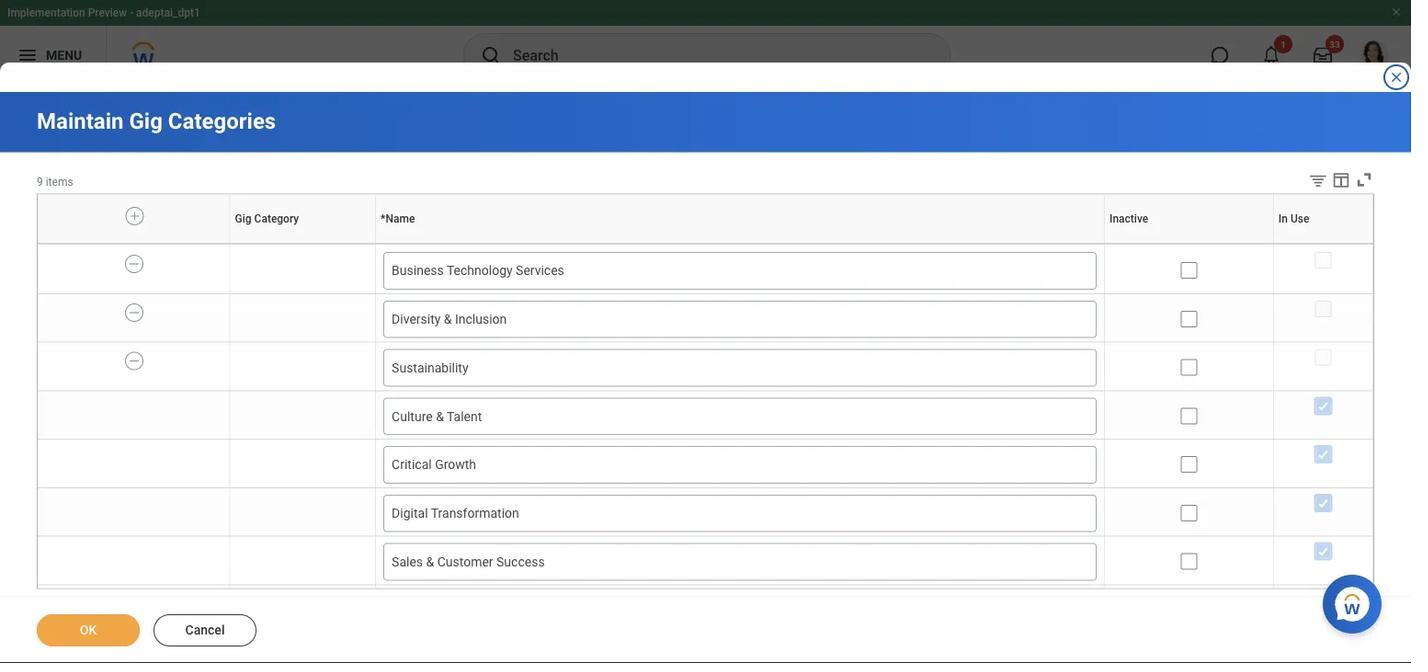 Task type: describe. For each thing, give the bounding box(es) containing it.
& for inclusion
[[444, 311, 452, 326]]

-
[[130, 6, 133, 19]]

9 items
[[37, 175, 73, 188]]

workday assistant region
[[1323, 567, 1389, 634]]

row element containing culture & talent
[[38, 390, 1373, 444]]

minus image for "row" element containing diversity & inclusion
[[128, 304, 140, 320]]

close environment banner image
[[1391, 6, 1402, 17]]

ok
[[80, 623, 97, 638]]

categories
[[168, 108, 276, 134]]

category for gig category
[[254, 212, 299, 225]]

inactive button
[[1187, 244, 1191, 245]]

digital transformation
[[392, 505, 519, 520]]

plus image
[[128, 208, 141, 224]]

diversity
[[392, 311, 441, 326]]

maintain
[[37, 108, 124, 134]]

adeptai_dpt1
[[136, 6, 200, 19]]

in inside "row" element
[[1279, 212, 1288, 225]]

critical
[[392, 457, 432, 472]]

diversity & inclusion
[[392, 311, 507, 326]]

Sales & Customer Success text field
[[392, 553, 1089, 570]]

gig category name inactive in use
[[300, 244, 1324, 245]]

row element containing critical growth
[[38, 439, 1373, 493]]

inclusion
[[455, 311, 507, 326]]

implementation preview -   adeptai_dpt1
[[7, 6, 200, 19]]

maintain gig categories dialog
[[0, 0, 1412, 663]]

row element containing gig category
[[38, 195, 1378, 244]]

Culture & Talent text field
[[392, 407, 1089, 424]]

& for customer
[[426, 554, 434, 569]]

notifications large image
[[1263, 46, 1281, 64]]

technology
[[447, 263, 513, 278]]

digital
[[392, 505, 428, 520]]

inactive inside "row" element
[[1110, 212, 1149, 225]]

customer
[[437, 554, 493, 569]]

talent
[[447, 408, 482, 423]]

& for talent
[[436, 408, 444, 423]]

toolbar inside the maintain gig categories main content
[[1295, 170, 1375, 194]]

ok button
[[37, 614, 140, 646]]

maintain gig categories
[[37, 108, 276, 134]]

name button
[[739, 244, 742, 245]]

critical growth
[[392, 457, 476, 472]]

row element containing diversity & inclusion
[[38, 293, 1373, 347]]

1 horizontal spatial inactive
[[1187, 244, 1191, 245]]

profile logan mcneil element
[[1349, 35, 1401, 75]]

implementation
[[7, 6, 85, 19]]

implementation preview -   adeptai_dpt1 banner
[[0, 0, 1412, 85]]

business
[[392, 263, 444, 278]]

row element containing sustainability
[[38, 342, 1373, 396]]

Diversity & Inclusion text field
[[392, 310, 1089, 327]]

minus image for "row" element containing sustainability
[[128, 352, 140, 369]]

name inside "row" element
[[386, 212, 415, 225]]

preview
[[88, 6, 127, 19]]

items
[[46, 175, 73, 188]]

close maintain gig categories image
[[1389, 70, 1404, 85]]

in use button
[[1322, 244, 1325, 245]]



Task type: locate. For each thing, give the bounding box(es) containing it.
row element up name button
[[38, 195, 1378, 244]]

1 vertical spatial category
[[301, 244, 305, 245]]

1 row element from the top
[[38, 195, 1378, 244]]

culture
[[392, 408, 433, 423]]

1 vertical spatial name
[[739, 244, 741, 245]]

services
[[516, 263, 564, 278]]

in
[[1279, 212, 1288, 225], [1322, 244, 1323, 245]]

row element containing digital transformation
[[38, 487, 1373, 541]]

4 row element from the top
[[38, 342, 1373, 396]]

check small image for "row" element containing digital transformation
[[1313, 491, 1335, 513]]

minus image
[[128, 255, 140, 272]]

category for gig category name inactive in use
[[301, 244, 305, 245]]

1 vertical spatial check small image
[[1313, 540, 1335, 562]]

name up business technology services 'text box' in the top of the page
[[739, 244, 741, 245]]

sales & customer success
[[392, 554, 545, 569]]

0 horizontal spatial use
[[1291, 212, 1310, 225]]

row element up critical growth text field
[[38, 390, 1373, 444]]

1 vertical spatial &
[[436, 408, 444, 423]]

0 vertical spatial &
[[444, 311, 452, 326]]

2 minus image from the top
[[128, 352, 140, 369]]

0 vertical spatial minus image
[[128, 304, 140, 320]]

1 vertical spatial gig
[[235, 212, 252, 225]]

1 check small image from the top
[[1313, 491, 1335, 513]]

1 horizontal spatial gig
[[235, 212, 252, 225]]

click to view/edit grid preferences image
[[1332, 170, 1352, 190]]

cancel button
[[154, 614, 257, 646]]

cancel
[[185, 623, 225, 638]]

culture & talent
[[392, 408, 482, 423]]

7 row element from the top
[[38, 487, 1373, 541]]

gig inside "row" element
[[235, 212, 252, 225]]

1 horizontal spatial use
[[1323, 244, 1324, 245]]

5 row element from the top
[[38, 390, 1373, 444]]

Digital Transformation text field
[[392, 504, 1089, 522]]

0 horizontal spatial in
[[1279, 212, 1288, 225]]

gig
[[129, 108, 163, 134], [235, 212, 252, 225], [300, 244, 301, 245]]

1 vertical spatial in
[[1322, 244, 1323, 245]]

1 vertical spatial inactive
[[1187, 244, 1191, 245]]

1 check small image from the top
[[1313, 394, 1335, 416]]

8 row element from the top
[[38, 536, 1373, 590]]

1 horizontal spatial name
[[739, 244, 741, 245]]

Critical Growth text field
[[392, 456, 1089, 473]]

row element up digital transformation text box
[[38, 439, 1373, 493]]

toolbar
[[1295, 170, 1375, 194]]

row element up culture & talent text box
[[38, 342, 1373, 396]]

1 horizontal spatial in
[[1322, 244, 1323, 245]]

check small image for "row" element containing sales & customer success
[[1313, 540, 1335, 562]]

0 vertical spatial in
[[1279, 212, 1288, 225]]

fullscreen image
[[1355, 170, 1375, 190]]

category inside "row" element
[[254, 212, 299, 225]]

gig for gig category
[[235, 212, 252, 225]]

* name
[[381, 212, 415, 225]]

2 check small image from the top
[[1313, 540, 1335, 562]]

Business Technology Services text field
[[392, 262, 1089, 279]]

growth
[[435, 457, 476, 472]]

transformation
[[431, 505, 519, 520]]

3 row element from the top
[[38, 293, 1373, 347]]

row element
[[38, 195, 1378, 244], [38, 245, 1373, 298], [38, 293, 1373, 347], [38, 342, 1373, 396], [38, 390, 1373, 444], [38, 439, 1373, 493], [38, 487, 1373, 541], [38, 536, 1373, 590], [38, 584, 1373, 633]]

0 vertical spatial inactive
[[1110, 212, 1149, 225]]

& left the talent
[[436, 408, 444, 423]]

0 vertical spatial category
[[254, 212, 299, 225]]

0 vertical spatial check small image
[[1313, 491, 1335, 513]]

check small image
[[1313, 491, 1335, 513], [1313, 540, 1335, 562]]

&
[[444, 311, 452, 326], [436, 408, 444, 423], [426, 554, 434, 569]]

1 minus image from the top
[[128, 304, 140, 320]]

9
[[37, 175, 43, 188]]

maintain gig categories main content
[[0, 92, 1412, 663]]

2 vertical spatial &
[[426, 554, 434, 569]]

row element containing business technology services
[[38, 245, 1373, 298]]

row element containing sales & customer success
[[38, 536, 1373, 590]]

Sustainability text field
[[392, 359, 1089, 376]]

& right the sales
[[426, 554, 434, 569]]

inbox large image
[[1314, 46, 1332, 64]]

sustainability
[[392, 360, 469, 375]]

0 vertical spatial use
[[1291, 212, 1310, 225]]

1 vertical spatial minus image
[[128, 352, 140, 369]]

2 check small image from the top
[[1313, 443, 1335, 465]]

0 vertical spatial name
[[386, 212, 415, 225]]

in use
[[1279, 212, 1310, 225]]

row element down name button
[[38, 245, 1373, 298]]

gig category
[[235, 212, 299, 225]]

check small image
[[1313, 394, 1335, 416], [1313, 443, 1335, 465]]

success
[[497, 554, 545, 569]]

0 horizontal spatial gig
[[129, 108, 163, 134]]

*
[[381, 212, 386, 225]]

2 horizontal spatial gig
[[300, 244, 301, 245]]

name
[[386, 212, 415, 225], [739, 244, 741, 245]]

search image
[[480, 44, 502, 66]]

row element down digital transformation text box
[[38, 536, 1373, 590]]

0 horizontal spatial category
[[254, 212, 299, 225]]

name up business
[[386, 212, 415, 225]]

select to filter grid data image
[[1309, 171, 1329, 190]]

row element up "sales & customer success" text box
[[38, 487, 1373, 541]]

6 row element from the top
[[38, 439, 1373, 493]]

0 vertical spatial check small image
[[1313, 394, 1335, 416]]

2 vertical spatial gig
[[300, 244, 301, 245]]

2 row element from the top
[[38, 245, 1373, 298]]

gig category button
[[300, 244, 306, 245]]

gig for gig category name inactive in use
[[300, 244, 301, 245]]

9 row element from the top
[[38, 584, 1373, 633]]

minus image
[[128, 304, 140, 320], [128, 352, 140, 369]]

inactive
[[1110, 212, 1149, 225], [1187, 244, 1191, 245]]

1 vertical spatial check small image
[[1313, 443, 1335, 465]]

0 vertical spatial gig
[[129, 108, 163, 134]]

category
[[254, 212, 299, 225], [301, 244, 305, 245]]

1 horizontal spatial category
[[301, 244, 305, 245]]

& right diversity
[[444, 311, 452, 326]]

0 horizontal spatial name
[[386, 212, 415, 225]]

row element up sustainability text field
[[38, 293, 1373, 347]]

0 horizontal spatial inactive
[[1110, 212, 1149, 225]]

use
[[1291, 212, 1310, 225], [1323, 244, 1324, 245]]

1 vertical spatial use
[[1323, 244, 1324, 245]]

business technology services
[[392, 263, 564, 278]]

row element down "sales & customer success" text box
[[38, 584, 1373, 633]]

sales
[[392, 554, 423, 569]]



Task type: vqa. For each thing, say whether or not it's contained in the screenshot.
second minus icon from the top of the Maintain Gig Categories 'Main Content'
yes



